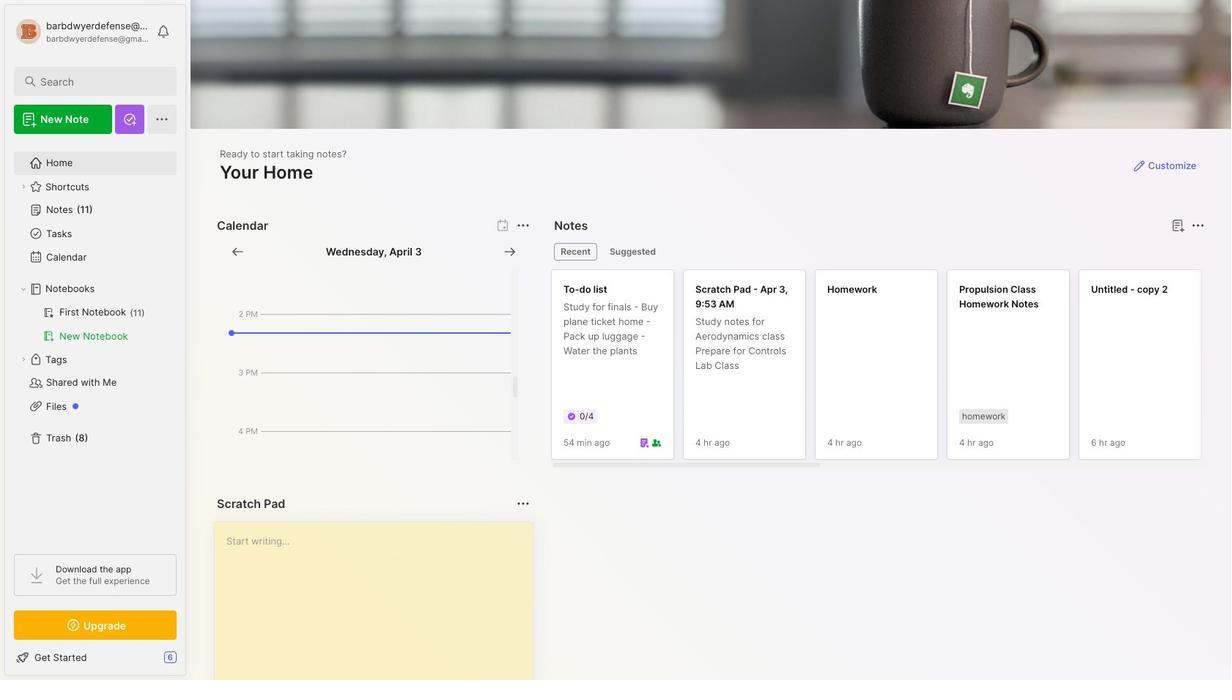 Task type: vqa. For each thing, say whether or not it's contained in the screenshot.
Main element
yes



Task type: locate. For each thing, give the bounding box(es) containing it.
tree
[[5, 143, 185, 542]]

1 tab from the left
[[554, 243, 597, 261]]

tab
[[554, 243, 597, 261], [603, 243, 663, 261]]

Help and Learning task checklist field
[[5, 646, 185, 670]]

group
[[14, 301, 176, 348]]

1 horizontal spatial tab
[[603, 243, 663, 261]]

None search field
[[40, 73, 163, 90]]

row group
[[551, 270, 1231, 469]]

main element
[[0, 0, 191, 681]]

More actions field
[[513, 215, 534, 236], [1188, 215, 1209, 236], [513, 494, 534, 515]]

expand notebooks image
[[19, 285, 28, 294]]

0 horizontal spatial tab
[[554, 243, 597, 261]]

more actions image
[[515, 217, 532, 235], [1190, 217, 1207, 235], [515, 496, 532, 513]]

tab list
[[554, 243, 1203, 261]]



Task type: describe. For each thing, give the bounding box(es) containing it.
none search field inside the main 'element'
[[40, 73, 163, 90]]

click to collapse image
[[185, 654, 196, 671]]

2 tab from the left
[[603, 243, 663, 261]]

Account field
[[14, 17, 150, 46]]

group inside tree
[[14, 301, 176, 348]]

tree inside the main 'element'
[[5, 143, 185, 542]]

expand tags image
[[19, 356, 28, 364]]

Start writing… text field
[[226, 523, 532, 681]]

Search text field
[[40, 75, 163, 89]]

Choose date to view field
[[326, 245, 422, 259]]



